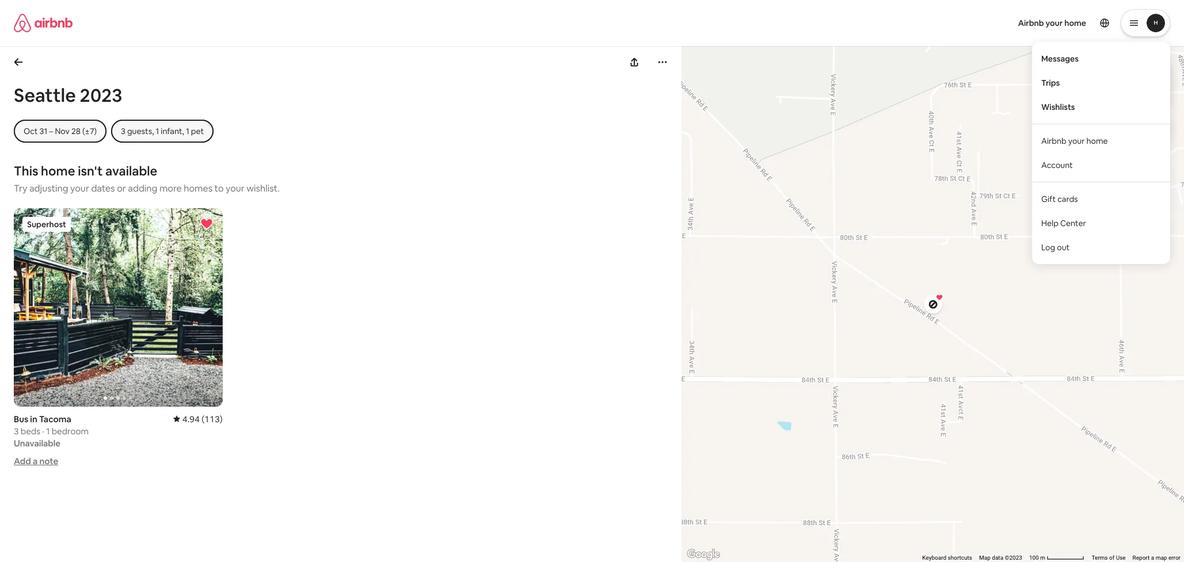 Task type: locate. For each thing, give the bounding box(es) containing it.
guests,
[[127, 126, 154, 137]]

airbnb your home
[[1019, 18, 1087, 28], [1042, 136, 1109, 146]]

2 vertical spatial your
[[70, 183, 89, 195]]

home up messages
[[1065, 18, 1087, 28]]

map data ©2023
[[980, 555, 1023, 562]]

airbnb up account
[[1042, 136, 1067, 146]]

home up account link
[[1087, 136, 1109, 146]]

profile element
[[606, 0, 1171, 264]]

1 vertical spatial your
[[1069, 136, 1085, 146]]

0 vertical spatial your
[[1046, 18, 1063, 28]]

google map
including 1 saved stay. region
[[588, 29, 1185, 563]]

0 vertical spatial home
[[1065, 18, 1087, 28]]

airbnb your home link down wishlists link
[[1033, 129, 1171, 153]]

adding
[[128, 183, 157, 195]]

0 horizontal spatial a
[[33, 456, 38, 467]]

0 horizontal spatial your
[[70, 183, 89, 195]]

home inside "this home isn't available try adjusting your dates or adding more homes to your wishlist."
[[41, 163, 75, 179]]

cards
[[1058, 194, 1079, 204]]

terms of use
[[1092, 555, 1126, 562]]

home
[[1065, 18, 1087, 28], [1087, 136, 1109, 146], [41, 163, 75, 179]]

4.94 (113)
[[182, 414, 223, 425]]

1 vertical spatial airbnb your home link
[[1033, 129, 1171, 153]]

airbnb your home link up messages
[[1012, 11, 1094, 35]]

a left map
[[1152, 555, 1155, 562]]

28
[[71, 126, 81, 137]]

airbnb your home up messages
[[1019, 18, 1087, 28]]

gift cards link
[[1033, 187, 1171, 211]]

in
[[30, 414, 37, 425]]

report
[[1133, 555, 1150, 562]]

airbnb your home link
[[1012, 11, 1094, 35], [1033, 129, 1171, 153]]

home up adjusting
[[41, 163, 75, 179]]

trips
[[1042, 78, 1061, 88]]

100 m button
[[1026, 555, 1089, 563]]

your up messages
[[1046, 18, 1063, 28]]

airbnb up messages
[[1019, 18, 1045, 28]]

account link
[[1033, 153, 1171, 177]]

keyboard shortcuts
[[923, 555, 973, 562]]

or
[[117, 183, 126, 195]]

keyboard
[[923, 555, 947, 562]]

this
[[14, 163, 38, 179]]

your inside "this home isn't available try adjusting your dates or adding more homes to your wishlist."
[[70, 183, 89, 195]]

1 vertical spatial 3
[[14, 426, 19, 437]]

seattle 2023
[[14, 84, 122, 107]]

1
[[156, 126, 159, 137], [186, 126, 189, 137], [46, 426, 50, 437]]

0 horizontal spatial 3
[[14, 426, 19, 437]]

google image
[[685, 548, 723, 563]]

0 horizontal spatial 1
[[46, 426, 50, 437]]

3 guests, 1 infant, 1 pet button
[[111, 120, 214, 143]]

messages link
[[1033, 46, 1171, 71]]

tacoma
[[39, 414, 71, 425]]

your left dates
[[70, 183, 89, 195]]

airbnb your home up account
[[1042, 136, 1109, 146]]

your up account
[[1069, 136, 1085, 146]]

1 vertical spatial airbnb your home
[[1042, 136, 1109, 146]]

note
[[39, 456, 58, 467]]

messages
[[1042, 53, 1079, 64]]

a
[[33, 456, 38, 467], [1152, 555, 1155, 562]]

1 horizontal spatial 3
[[121, 126, 126, 137]]

0 vertical spatial 3
[[121, 126, 126, 137]]

a right add at the left of page
[[33, 456, 38, 467]]

of
[[1110, 555, 1115, 562]]

1 horizontal spatial 1
[[156, 126, 159, 137]]

wishlists
[[1042, 102, 1076, 112]]

1 horizontal spatial a
[[1152, 555, 1155, 562]]

bus
[[14, 414, 28, 425]]

this home isn't available try adjusting your dates or adding more homes to your wishlist.
[[14, 163, 280, 195]]

100 m
[[1030, 555, 1047, 562]]

1 right ·
[[46, 426, 50, 437]]

(113)
[[202, 414, 223, 425]]

log out
[[1042, 242, 1070, 253]]

1 left infant,
[[156, 126, 159, 137]]

group
[[14, 209, 223, 407]]

gift cards
[[1042, 194, 1079, 204]]

try
[[14, 183, 27, 195]]

100
[[1030, 555, 1040, 562]]

airbnb
[[1019, 18, 1045, 28], [1042, 136, 1067, 146]]

terms of use link
[[1092, 555, 1126, 562]]

2 horizontal spatial your
[[1069, 136, 1085, 146]]

your
[[1046, 18, 1063, 28], [1069, 136, 1085, 146], [70, 183, 89, 195]]

add a note
[[14, 456, 58, 467]]

©2023
[[1005, 555, 1023, 562]]

0 vertical spatial a
[[33, 456, 38, 467]]

2 horizontal spatial 1
[[186, 126, 189, 137]]

log
[[1042, 242, 1056, 253]]

wishlists link
[[1033, 95, 1171, 119]]

m
[[1041, 555, 1046, 562]]

3 down bus on the bottom left of the page
[[14, 426, 19, 437]]

1 vertical spatial a
[[1152, 555, 1155, 562]]

infant,
[[161, 126, 184, 137]]

2 vertical spatial home
[[41, 163, 75, 179]]

3
[[121, 126, 126, 137], [14, 426, 19, 437]]

3 guests, 1 infant, 1 pet
[[121, 126, 204, 137]]

1 left pet
[[186, 126, 189, 137]]

3 left guests,
[[121, 126, 126, 137]]



Task type: vqa. For each thing, say whether or not it's contained in the screenshot.
the rightmost (0)
no



Task type: describe. For each thing, give the bounding box(es) containing it.
isn't available
[[78, 163, 157, 179]]

nov
[[55, 126, 70, 137]]

(±7)
[[82, 126, 97, 137]]

·
[[42, 426, 44, 437]]

report a map error link
[[1133, 555, 1181, 562]]

1 vertical spatial home
[[1087, 136, 1109, 146]]

0 vertical spatial airbnb
[[1019, 18, 1045, 28]]

homes
[[184, 183, 213, 195]]

–
[[49, 126, 53, 137]]

help center link
[[1033, 211, 1171, 235]]

0 vertical spatial airbnb your home
[[1019, 18, 1087, 28]]

oct
[[24, 126, 38, 137]]

oct 31 – nov 28 (±7) button
[[14, 120, 107, 143]]

center
[[1061, 218, 1087, 228]]

help center
[[1042, 218, 1087, 228]]

dates
[[91, 183, 115, 195]]

report a map error
[[1133, 555, 1181, 562]]

1 vertical spatial airbnb
[[1042, 136, 1067, 146]]

more
[[159, 183, 182, 195]]

31
[[39, 126, 47, 137]]

out
[[1058, 242, 1070, 253]]

use
[[1117, 555, 1126, 562]]

2023
[[80, 84, 122, 107]]

3 inside dropdown button
[[121, 126, 126, 137]]

oct 31 – nov 28 (±7)
[[24, 126, 97, 137]]

to
[[215, 183, 224, 195]]

remove from wishlist: bus in tacoma image
[[200, 217, 214, 231]]

account
[[1042, 160, 1074, 170]]

add a place to the map image
[[1153, 120, 1166, 134]]

keyboard shortcuts button
[[923, 555, 973, 563]]

adjusting
[[29, 183, 68, 195]]

a for report
[[1152, 555, 1155, 562]]

pet
[[191, 126, 204, 137]]

1 horizontal spatial your
[[1046, 18, 1063, 28]]

add a note button
[[14, 456, 58, 467]]

gift
[[1042, 194, 1057, 204]]

1 inside bus in tacoma 3 beds · 1 bedroom unavailable
[[46, 426, 50, 437]]

seattle
[[14, 84, 76, 107]]

your wishlist.
[[226, 183, 280, 195]]

shortcuts
[[948, 555, 973, 562]]

3 inside bus in tacoma 3 beds · 1 bedroom unavailable
[[14, 426, 19, 437]]

error
[[1169, 555, 1181, 562]]

beds
[[21, 426, 40, 437]]

map
[[980, 555, 991, 562]]

bedroom
[[52, 426, 89, 437]]

help
[[1042, 218, 1059, 228]]

bus in tacoma 3 beds · 1 bedroom unavailable
[[14, 414, 89, 449]]

terms
[[1092, 555, 1109, 562]]

4.94
[[182, 414, 200, 425]]

0 vertical spatial airbnb your home link
[[1012, 11, 1094, 35]]

map
[[1156, 555, 1168, 562]]

4.94 out of 5 average rating,  113 reviews image
[[173, 414, 223, 425]]

unavailable
[[14, 438, 61, 449]]

log out button
[[1033, 235, 1171, 260]]

data
[[993, 555, 1004, 562]]

add
[[14, 456, 31, 467]]

trips link
[[1033, 71, 1171, 95]]

a for add
[[33, 456, 38, 467]]



